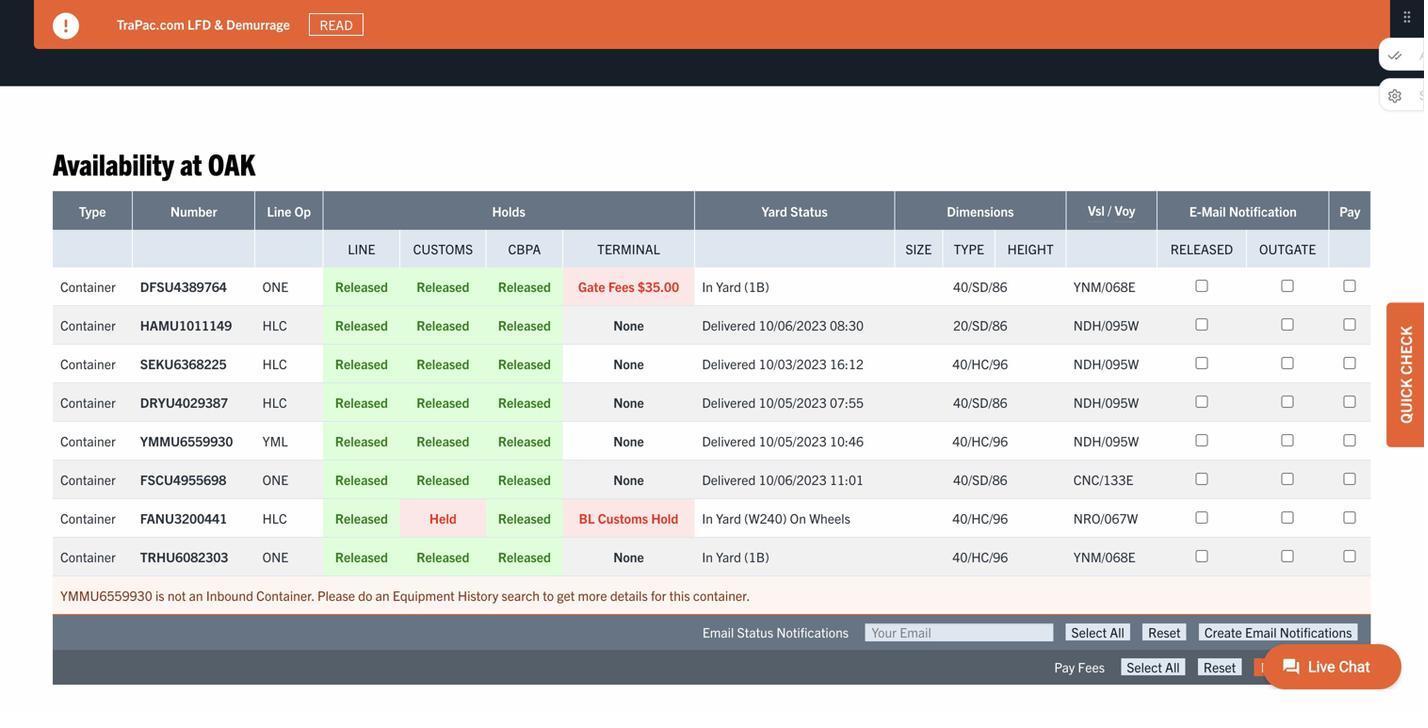 Task type: locate. For each thing, give the bounding box(es) containing it.
1 ndh/095w from the top
[[1074, 317, 1140, 333]]

2 in from the top
[[702, 510, 713, 527]]

0 vertical spatial 10/06/2023
[[759, 317, 827, 333]]

delivered 10/03/2023 16:12
[[702, 355, 864, 372]]

none for delivered 10/06/2023 08:30
[[614, 317, 644, 333]]

2 container from the top
[[60, 317, 116, 333]]

ndh/095w
[[1074, 317, 1140, 333], [1074, 355, 1140, 372], [1074, 394, 1140, 411], [1074, 432, 1140, 449]]

an
[[189, 587, 203, 604], [376, 587, 390, 604]]

dfsu4389764
[[140, 278, 227, 295]]

none
[[614, 317, 644, 333], [614, 355, 644, 372], [614, 394, 644, 411], [614, 432, 644, 449], [614, 471, 644, 488], [614, 548, 644, 565]]

delivered
[[702, 317, 756, 333], [702, 355, 756, 372], [702, 394, 756, 411], [702, 432, 756, 449], [702, 471, 756, 488]]

40/sd/86 for ndh/095w
[[954, 394, 1008, 411]]

1 horizontal spatial status
[[791, 203, 828, 219]]

0 vertical spatial (1b)
[[745, 278, 770, 295]]

2 in yard (1b) from the top
[[702, 548, 770, 565]]

20/sd/86
[[954, 317, 1008, 333]]

height
[[1008, 240, 1054, 257]]

0 horizontal spatial customs
[[413, 240, 473, 257]]

customs right bl
[[598, 510, 648, 527]]

0 vertical spatial line
[[267, 203, 292, 219]]

delivered left "10/03/2023"
[[702, 355, 756, 372]]

1 one from the top
[[263, 278, 289, 295]]

8 container from the top
[[60, 548, 116, 565]]

10/06/2023 up on
[[759, 471, 827, 488]]

do
[[358, 587, 373, 604]]

0 horizontal spatial type
[[79, 203, 106, 219]]

vsl / voy
[[1088, 202, 1136, 219]]

container for dfsu4389764
[[60, 278, 116, 295]]

1 none from the top
[[614, 317, 644, 333]]

ymmu6559930 down dryu4029387
[[140, 432, 233, 449]]

pay
[[1340, 203, 1361, 219], [1055, 659, 1075, 676]]

demurrage
[[226, 16, 290, 33]]

10/06/2023 up "10/03/2023"
[[759, 317, 827, 333]]

0 vertical spatial type
[[79, 203, 106, 219]]

read
[[320, 16, 353, 33]]

make
[[1261, 659, 1293, 676]]

2 10/05/2023 from the top
[[759, 432, 827, 449]]

4 container from the top
[[60, 394, 116, 411]]

None checkbox
[[1282, 280, 1294, 292], [1196, 318, 1209, 331], [1282, 318, 1294, 331], [1196, 396, 1209, 408], [1282, 396, 1294, 408], [1344, 396, 1357, 408], [1282, 434, 1294, 447], [1344, 434, 1357, 447], [1196, 473, 1209, 485], [1282, 473, 1294, 485], [1196, 512, 1209, 524], [1344, 512, 1357, 524], [1196, 550, 1209, 562], [1282, 550, 1294, 562], [1282, 280, 1294, 292], [1196, 318, 1209, 331], [1282, 318, 1294, 331], [1196, 396, 1209, 408], [1282, 396, 1294, 408], [1344, 396, 1357, 408], [1282, 434, 1294, 447], [1344, 434, 1357, 447], [1196, 473, 1209, 485], [1282, 473, 1294, 485], [1196, 512, 1209, 524], [1344, 512, 1357, 524], [1196, 550, 1209, 562], [1282, 550, 1294, 562]]

ymmu6559930 for ymmu6559930 is not an inbound container. please do an equipment history search to get more details for this container.
[[60, 587, 152, 604]]

11:01
[[830, 471, 864, 488]]

40/hc/96 for in yard (1b)
[[953, 548, 1009, 565]]

1 (1b) from the top
[[745, 278, 770, 295]]

customs left cbpa
[[413, 240, 473, 257]]

ndh/095w for delivered 10/03/2023 16:12
[[1074, 355, 1140, 372]]

3 container from the top
[[60, 355, 116, 372]]

3 ndh/095w from the top
[[1074, 394, 1140, 411]]

in for hold
[[702, 510, 713, 527]]

0 vertical spatial 10/05/2023
[[759, 394, 827, 411]]

1 40/sd/86 from the top
[[954, 278, 1008, 295]]

ynm/068e down nro/067w
[[1074, 548, 1136, 565]]

customs
[[413, 240, 473, 257], [598, 510, 648, 527]]

10/06/2023
[[759, 317, 827, 333], [759, 471, 827, 488]]

hlc
[[263, 317, 287, 333], [263, 355, 287, 372], [263, 394, 287, 411], [263, 510, 287, 527]]

ymmu6559930
[[140, 432, 233, 449], [60, 587, 152, 604]]

0 horizontal spatial an
[[189, 587, 203, 604]]

4 hlc from the top
[[263, 510, 287, 527]]

none for delivered 10/05/2023 07:55
[[614, 394, 644, 411]]

1 vertical spatial type
[[954, 240, 985, 257]]

4 40/hc/96 from the top
[[953, 548, 1009, 565]]

nro/067w
[[1074, 510, 1139, 527]]

1 horizontal spatial customs
[[598, 510, 648, 527]]

2 ndh/095w from the top
[[1074, 355, 1140, 372]]

0 vertical spatial pay
[[1340, 203, 1361, 219]]

1 horizontal spatial fees
[[1078, 659, 1105, 676]]

0 vertical spatial in yard (1b)
[[702, 278, 770, 295]]

None checkbox
[[1196, 280, 1209, 292], [1344, 280, 1357, 292], [1344, 318, 1357, 331], [1196, 357, 1209, 369], [1282, 357, 1294, 369], [1344, 357, 1357, 369], [1196, 434, 1209, 447], [1344, 473, 1357, 485], [1282, 512, 1294, 524], [1344, 550, 1357, 562], [1196, 280, 1209, 292], [1344, 280, 1357, 292], [1344, 318, 1357, 331], [1196, 357, 1209, 369], [1282, 357, 1294, 369], [1344, 357, 1357, 369], [1196, 434, 1209, 447], [1344, 473, 1357, 485], [1282, 512, 1294, 524], [1344, 550, 1357, 562]]

status for email
[[737, 624, 774, 641]]

an right not
[[189, 587, 203, 604]]

ymmu6559930 left is
[[60, 587, 152, 604]]

0 vertical spatial fees
[[609, 278, 635, 295]]

one down line op
[[263, 278, 289, 295]]

1 vertical spatial one
[[263, 471, 289, 488]]

1 vertical spatial pay
[[1055, 659, 1075, 676]]

08:30
[[830, 317, 864, 333]]

2 one from the top
[[263, 471, 289, 488]]

op
[[295, 203, 311, 219]]

0 horizontal spatial fees
[[609, 278, 635, 295]]

ynm/068e
[[1074, 278, 1136, 295], [1074, 548, 1136, 565]]

1 40/hc/96 from the top
[[953, 355, 1009, 372]]

voy
[[1115, 202, 1136, 219]]

40/hc/96 for in yard (w240) on wheels
[[953, 510, 1009, 527]]

delivered 10/06/2023 11:01
[[702, 471, 864, 488]]

10/06/2023 for 11:01
[[759, 471, 827, 488]]

(1b) up "delivered 10/06/2023 08:30"
[[745, 278, 770, 295]]

hlc for hamu1011149
[[263, 317, 287, 333]]

40/hc/96 for delivered 10/05/2023 10:46
[[953, 432, 1009, 449]]

in yard (1b) for gate fees $35.00
[[702, 278, 770, 295]]

1 in yard (1b) from the top
[[702, 278, 770, 295]]

(1b)
[[745, 278, 770, 295], [745, 548, 770, 565]]

1 vertical spatial 10/06/2023
[[759, 471, 827, 488]]

status for yard
[[791, 203, 828, 219]]

3 delivered from the top
[[702, 394, 756, 411]]

size
[[906, 240, 932, 257]]

1 10/06/2023 from the top
[[759, 317, 827, 333]]

2 (1b) from the top
[[745, 548, 770, 565]]

0 vertical spatial one
[[263, 278, 289, 295]]

yard status
[[762, 203, 828, 219]]

3 in from the top
[[702, 548, 713, 565]]

none for in yard (1b)
[[614, 548, 644, 565]]

10:46
[[830, 432, 864, 449]]

pay fees
[[1055, 659, 1105, 676]]

2 40/hc/96 from the top
[[953, 432, 1009, 449]]

0 vertical spatial status
[[791, 203, 828, 219]]

40/hc/96
[[953, 355, 1009, 372], [953, 432, 1009, 449], [953, 510, 1009, 527], [953, 548, 1009, 565]]

(1b) down (w240)
[[745, 548, 770, 565]]

0 horizontal spatial status
[[737, 624, 774, 641]]

one
[[263, 278, 289, 295], [263, 471, 289, 488], [263, 548, 289, 565]]

container.
[[693, 587, 750, 604]]

delivered for delivered 10/06/2023 11:01
[[702, 471, 756, 488]]

1 hlc from the top
[[263, 317, 287, 333]]

0 vertical spatial customs
[[413, 240, 473, 257]]

7 container from the top
[[60, 510, 116, 527]]

trapac.com
[[117, 16, 185, 33]]

ynm/068e down /
[[1074, 278, 1136, 295]]

2 vertical spatial 40/sd/86
[[954, 471, 1008, 488]]

in yard (1b) up "delivered 10/06/2023 08:30"
[[702, 278, 770, 295]]

Your Email email field
[[865, 624, 1054, 642]]

delivered 10/06/2023 08:30
[[702, 317, 864, 333]]

in right hold
[[702, 510, 713, 527]]

2 ynm/068e from the top
[[1074, 548, 1136, 565]]

0 vertical spatial 40/sd/86
[[954, 278, 1008, 295]]

6 container from the top
[[60, 471, 116, 488]]

3 none from the top
[[614, 394, 644, 411]]

1 ynm/068e from the top
[[1074, 278, 1136, 295]]

2 40/sd/86 from the top
[[954, 394, 1008, 411]]

type down dimensions
[[954, 240, 985, 257]]

hamu1011149
[[140, 317, 232, 333]]

1 vertical spatial in
[[702, 510, 713, 527]]

in right "$35.00"
[[702, 278, 713, 295]]

2 10/06/2023 from the top
[[759, 471, 827, 488]]

delivered down the delivered 10/03/2023 16:12
[[702, 394, 756, 411]]

in up 'container.' on the bottom
[[702, 548, 713, 565]]

e-
[[1190, 203, 1202, 219]]

10/05/2023 down "10/03/2023"
[[759, 394, 827, 411]]

delivered for delivered 10/06/2023 08:30
[[702, 317, 756, 333]]

6 none from the top
[[614, 548, 644, 565]]

seku6368225
[[140, 355, 227, 372]]

delivered up the delivered 10/03/2023 16:12
[[702, 317, 756, 333]]

4 delivered from the top
[[702, 432, 756, 449]]

None button
[[1066, 624, 1131, 641], [1143, 624, 1187, 641], [1199, 624, 1358, 641], [1122, 659, 1186, 676], [1199, 659, 1242, 676], [1066, 624, 1131, 641], [1143, 624, 1187, 641], [1199, 624, 1358, 641], [1122, 659, 1186, 676], [1199, 659, 1242, 676]]

40/sd/86 for cnc/133e
[[954, 471, 1008, 488]]

ynm/068e for 40/hc/96
[[1074, 548, 1136, 565]]

1 vertical spatial 40/sd/86
[[954, 394, 1008, 411]]

an right the do at the bottom left of the page
[[376, 587, 390, 604]]

5 container from the top
[[60, 432, 116, 449]]

2 an from the left
[[376, 587, 390, 604]]

yard for none
[[716, 548, 742, 565]]

held
[[430, 510, 457, 527]]

4 none from the top
[[614, 432, 644, 449]]

delivered down the 'delivered 10/05/2023 07:55' at the bottom of the page
[[702, 432, 756, 449]]

2 vertical spatial one
[[263, 548, 289, 565]]

1 vertical spatial fees
[[1078, 659, 1105, 676]]

delivered for delivered 10/05/2023 07:55
[[702, 394, 756, 411]]

5 delivered from the top
[[702, 471, 756, 488]]

in yard (1b) up 'container.' on the bottom
[[702, 548, 770, 565]]

2 delivered from the top
[[702, 355, 756, 372]]

fees
[[609, 278, 635, 295], [1078, 659, 1105, 676]]

1 vertical spatial ymmu6559930
[[60, 587, 152, 604]]

status
[[791, 203, 828, 219], [737, 624, 774, 641]]

container.
[[256, 587, 315, 604]]

1 in from the top
[[702, 278, 713, 295]]

ndh/095w for delivered 10/05/2023 07:55
[[1074, 394, 1140, 411]]

3 40/hc/96 from the top
[[953, 510, 1009, 527]]

40/hc/96 for delivered 10/03/2023 16:12
[[953, 355, 1009, 372]]

40/sd/86
[[954, 278, 1008, 295], [954, 394, 1008, 411], [954, 471, 1008, 488]]

in
[[702, 278, 713, 295], [702, 510, 713, 527], [702, 548, 713, 565]]

1 vertical spatial line
[[348, 240, 375, 257]]

0 vertical spatial ynm/068e
[[1074, 278, 1136, 295]]

line op
[[267, 203, 311, 219]]

5 none from the top
[[614, 471, 644, 488]]

1 delivered from the top
[[702, 317, 756, 333]]

one down yml
[[263, 471, 289, 488]]

delivered up (w240)
[[702, 471, 756, 488]]

line for line
[[348, 240, 375, 257]]

released
[[1171, 240, 1234, 257], [335, 278, 388, 295], [417, 278, 470, 295], [498, 278, 551, 295], [335, 317, 388, 333], [417, 317, 470, 333], [498, 317, 551, 333], [335, 355, 388, 372], [417, 355, 470, 372], [498, 355, 551, 372], [335, 394, 388, 411], [417, 394, 470, 411], [498, 394, 551, 411], [335, 432, 388, 449], [417, 432, 470, 449], [498, 432, 551, 449], [335, 471, 388, 488], [417, 471, 470, 488], [498, 471, 551, 488], [335, 510, 388, 527], [498, 510, 551, 527], [335, 548, 388, 565], [417, 548, 470, 565], [498, 548, 551, 565]]

2 hlc from the top
[[263, 355, 287, 372]]

number
[[170, 203, 217, 219]]

10/05/2023 down the 'delivered 10/05/2023 07:55' at the bottom of the page
[[759, 432, 827, 449]]

2 vertical spatial in
[[702, 548, 713, 565]]

3 hlc from the top
[[263, 394, 287, 411]]

0 vertical spatial in
[[702, 278, 713, 295]]

bl customs hold
[[579, 510, 679, 527]]

1 vertical spatial 10/05/2023
[[759, 432, 827, 449]]

(1b) for gate fees $35.00
[[745, 278, 770, 295]]

1 vertical spatial in yard (1b)
[[702, 548, 770, 565]]

3 one from the top
[[263, 548, 289, 565]]

0 horizontal spatial pay
[[1055, 659, 1075, 676]]

container
[[60, 278, 116, 295], [60, 317, 116, 333], [60, 355, 116, 372], [60, 394, 116, 411], [60, 432, 116, 449], [60, 471, 116, 488], [60, 510, 116, 527], [60, 548, 116, 565]]

1 vertical spatial (1b)
[[745, 548, 770, 565]]

at
[[180, 145, 202, 181]]

10/05/2023
[[759, 394, 827, 411], [759, 432, 827, 449]]

(1b) for none
[[745, 548, 770, 565]]

16:12
[[830, 355, 864, 372]]

container for seku6368225
[[60, 355, 116, 372]]

0 vertical spatial ymmu6559930
[[140, 432, 233, 449]]

yard
[[762, 203, 788, 219], [716, 278, 742, 295], [716, 510, 742, 527], [716, 548, 742, 565]]

1 vertical spatial status
[[737, 624, 774, 641]]

type
[[79, 203, 106, 219], [954, 240, 985, 257]]

one up container.
[[263, 548, 289, 565]]

3 40/sd/86 from the top
[[954, 471, 1008, 488]]

1 vertical spatial ynm/068e
[[1074, 548, 1136, 565]]

2 none from the top
[[614, 355, 644, 372]]

1 10/05/2023 from the top
[[759, 394, 827, 411]]

4 ndh/095w from the top
[[1074, 432, 1140, 449]]

1 horizontal spatial an
[[376, 587, 390, 604]]

1 horizontal spatial line
[[348, 240, 375, 257]]

type down availability
[[79, 203, 106, 219]]

this
[[670, 587, 690, 604]]

0 horizontal spatial line
[[267, 203, 292, 219]]

one for fscu4955698
[[263, 471, 289, 488]]

1 horizontal spatial pay
[[1340, 203, 1361, 219]]

1 container from the top
[[60, 278, 116, 295]]



Task type: vqa. For each thing, say whether or not it's contained in the screenshot.


Task type: describe. For each thing, give the bounding box(es) containing it.
one for trhu6082303
[[263, 548, 289, 565]]

container for dryu4029387
[[60, 394, 116, 411]]

e-mail notification
[[1190, 203, 1298, 219]]

in for $35.00
[[702, 278, 713, 295]]

cbpa
[[508, 240, 541, 257]]

10/05/2023 for 10:46
[[759, 432, 827, 449]]

email status notifications
[[703, 624, 849, 641]]

outgate
[[1260, 240, 1317, 257]]

one for dfsu4389764
[[263, 278, 289, 295]]

is
[[155, 587, 165, 604]]

please
[[318, 587, 355, 604]]

read link
[[309, 13, 364, 36]]

none for delivered 10/06/2023 11:01
[[614, 471, 644, 488]]

dimensions
[[947, 203, 1014, 219]]

bl
[[579, 510, 595, 527]]

ynm/068e for 40/sd/86
[[1074, 278, 1136, 295]]

quick check
[[1397, 326, 1415, 424]]

vsl
[[1088, 202, 1105, 219]]

oak
[[208, 145, 255, 181]]

mail
[[1202, 203, 1227, 219]]

fscu4955698
[[140, 471, 226, 488]]

&
[[214, 16, 223, 33]]

availability at oak
[[53, 145, 255, 181]]

none for delivered 10/03/2023 16:12
[[614, 355, 644, 372]]

hold
[[651, 510, 679, 527]]

terminal
[[598, 240, 660, 257]]

container for fanu3200441
[[60, 510, 116, 527]]

payments
[[1296, 659, 1352, 676]]

more
[[578, 587, 607, 604]]

40/sd/86 for ynm/068e
[[954, 278, 1008, 295]]

for
[[651, 587, 667, 604]]

ymmu6559930 for ymmu6559930
[[140, 432, 233, 449]]

ymmu6559930 is not an inbound container. please do an equipment history search to get more details for this container.
[[60, 587, 750, 604]]

hlc for fanu3200441
[[263, 510, 287, 527]]

hlc for dryu4029387
[[263, 394, 287, 411]]

yard for gate fees $35.00
[[716, 278, 742, 295]]

availability
[[53, 145, 174, 181]]

fees for gate
[[609, 278, 635, 295]]

yml
[[263, 432, 288, 449]]

details
[[610, 587, 648, 604]]

equipment
[[393, 587, 455, 604]]

inbound
[[206, 587, 253, 604]]

1 vertical spatial customs
[[598, 510, 648, 527]]

container for fscu4955698
[[60, 471, 116, 488]]

$35.00
[[638, 278, 680, 295]]

quick check link
[[1387, 303, 1425, 447]]

fanu3200441
[[140, 510, 227, 527]]

dryu4029387
[[140, 394, 228, 411]]

10/06/2023 for 08:30
[[759, 317, 827, 333]]

search
[[502, 587, 540, 604]]

ndh/095w for delivered 10/06/2023 08:30
[[1074, 317, 1140, 333]]

hlc for seku6368225
[[263, 355, 287, 372]]

10/05/2023 for 07:55
[[759, 394, 827, 411]]

delivered 10/05/2023 07:55
[[702, 394, 864, 411]]

07:55
[[830, 394, 864, 411]]

none for delivered 10/05/2023 10:46
[[614, 432, 644, 449]]

ndh/095w for delivered 10/05/2023 10:46
[[1074, 432, 1140, 449]]

holds
[[492, 203, 526, 219]]

check
[[1397, 326, 1415, 375]]

gate
[[579, 278, 606, 295]]

notifications
[[777, 624, 849, 641]]

gate fees $35.00
[[579, 278, 680, 295]]

pay for pay fees
[[1055, 659, 1075, 676]]

not
[[168, 587, 186, 604]]

container for ymmu6559930
[[60, 432, 116, 449]]

1 horizontal spatial type
[[954, 240, 985, 257]]

delivered for delivered 10/05/2023 10:46
[[702, 432, 756, 449]]

to
[[543, 587, 554, 604]]

cnc/133e
[[1074, 471, 1134, 488]]

trapac.com lfd & demurrage
[[117, 16, 290, 33]]

email
[[703, 624, 734, 641]]

line for line op
[[267, 203, 292, 219]]

container for trhu6082303
[[60, 548, 116, 565]]

history
[[458, 587, 499, 604]]

pay for pay
[[1340, 203, 1361, 219]]

wheels
[[810, 510, 851, 527]]

container for hamu1011149
[[60, 317, 116, 333]]

solid image
[[53, 13, 79, 39]]

notification
[[1230, 203, 1298, 219]]

on
[[790, 510, 807, 527]]

quick
[[1397, 379, 1415, 424]]

get
[[557, 587, 575, 604]]

lfd
[[188, 16, 211, 33]]

in yard (1b) for none
[[702, 548, 770, 565]]

trhu6082303
[[140, 548, 228, 565]]

delivered 10/05/2023 10:46
[[702, 432, 864, 449]]

10/03/2023
[[759, 355, 827, 372]]

fees for pay
[[1078, 659, 1105, 676]]

(w240)
[[745, 510, 787, 527]]

delivered for delivered 10/03/2023 16:12
[[702, 355, 756, 372]]

make payments
[[1261, 659, 1352, 676]]

1 an from the left
[[189, 587, 203, 604]]

make payments link
[[1255, 659, 1358, 677]]

/
[[1108, 202, 1112, 219]]

yard for bl customs hold
[[716, 510, 742, 527]]

in yard (w240) on wheels
[[702, 510, 851, 527]]



